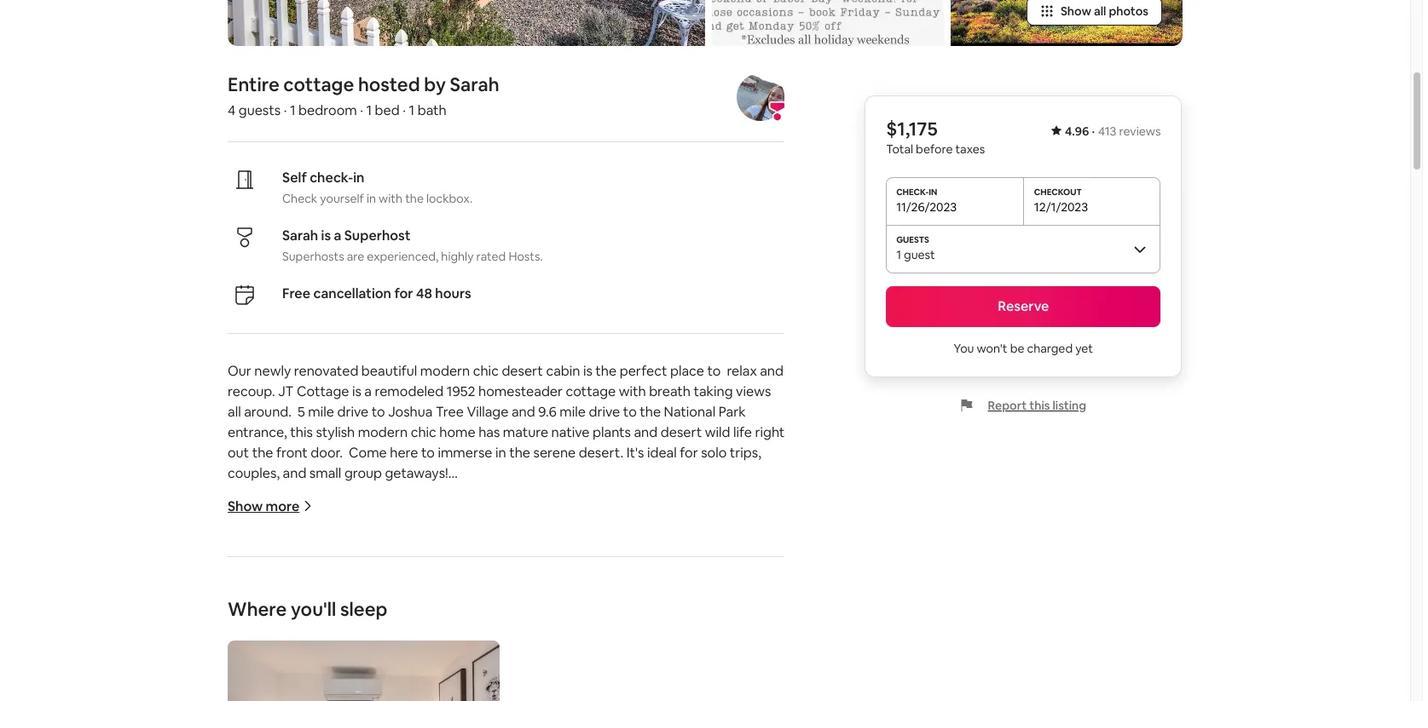 Task type: locate. For each thing, give the bounding box(es) containing it.
1 horizontal spatial jt
[[538, 526, 553, 544]]

1 guest button
[[886, 225, 1161, 273]]

0 horizontal spatial jt
[[278, 383, 294, 401]]

· left 413
[[1091, 124, 1094, 139]]

small
[[309, 465, 341, 482], [600, 567, 632, 585]]

won't
[[976, 341, 1007, 356]]

1 mile from the left
[[308, 403, 334, 421]]

desert down national
[[661, 424, 702, 442]]

bath down by sarah
[[418, 101, 447, 119]]

0 vertical spatial the
[[511, 526, 535, 544]]

and up $20
[[380, 567, 403, 585]]

charm,
[[428, 628, 471, 646]]

allowed
[[228, 587, 276, 605]]

reserve
[[997, 298, 1049, 316]]

ask about our special offer!! image
[[712, 0, 944, 46]]

cottage inside "entire cottage hosted by sarah 4 guests · 1 bedroom · 1 bed · 1 bath"
[[283, 72, 354, 96]]

1
[[290, 101, 295, 119], [366, 101, 372, 119], [409, 101, 415, 119], [896, 247, 901, 263], [644, 526, 649, 544], [719, 526, 725, 544], [591, 567, 597, 585]]

2 vertical spatial for
[[279, 587, 297, 605]]

0 vertical spatial bath
[[418, 101, 447, 119]]

stylish
[[316, 424, 355, 442]]

room
[[343, 567, 377, 585]]

is up superhosts
[[321, 227, 331, 245]]

1 horizontal spatial when
[[694, 608, 729, 626]]

are
[[347, 249, 364, 264]]

1 vertical spatial this
[[290, 424, 313, 442]]

drive up stylish
[[337, 403, 369, 421]]

in down has
[[495, 444, 506, 462]]

0 horizontal spatial bath
[[418, 101, 447, 119]]

sarah is a superhost. learn more about sarah. image
[[737, 73, 785, 121], [737, 73, 785, 121]]

door.
[[311, 444, 343, 462]]

0 horizontal spatial this
[[290, 424, 313, 442]]

the
[[405, 191, 424, 206], [595, 362, 617, 380], [640, 403, 661, 421], [252, 444, 273, 462], [509, 444, 530, 462], [301, 526, 322, 544], [561, 546, 582, 564], [228, 567, 249, 585], [502, 567, 523, 585], [357, 649, 378, 667]]

feel
[[370, 608, 394, 626]]

$1,175 total before taxes
[[886, 117, 985, 157]]

joshua
[[388, 403, 433, 421]]

0 horizontal spatial small
[[309, 465, 341, 482]]

the down mature
[[509, 444, 530, 462]]

this left 'listing'
[[1029, 398, 1050, 414]]

you won't be charged yet
[[953, 341, 1093, 356]]

group
[[344, 465, 382, 482]]

1 vertical spatial all
[[228, 403, 241, 421]]

in down queen
[[488, 567, 499, 585]]

desert up 'homesteader'
[[502, 362, 543, 380]]

0 horizontal spatial all
[[228, 403, 241, 421]]

highly
[[441, 249, 474, 264]]

night.
[[435, 587, 471, 605]]

0 vertical spatial all
[[1094, 3, 1106, 19]]

the left "lockbox."
[[405, 191, 424, 206]]

guest
[[903, 247, 935, 263]]

bed up sun at the bottom of page
[[519, 546, 544, 564]]

1 horizontal spatial drive
[[589, 403, 620, 421]]

2 horizontal spatial with
[[619, 383, 646, 401]]

0 vertical spatial small
[[309, 465, 341, 482]]

for inside our newly renovated beautiful modern chic desert cabin is the perfect place to  relax and recoup. jt cottage is a remodeled 1952 homesteader cottage with breath taking views all around.  5 mile drive to joshua tree village and 9.6 mile drive to the national park entrance, this stylish modern chic home has mature native plants and desert wild life right out the front door.  come here to immerse in the serene desert. it's ideal for solo trips, couples, and small group getaways!
[[680, 444, 698, 462]]

cottage
[[283, 72, 354, 96], [566, 383, 616, 401]]

all
[[1094, 3, 1106, 19], [228, 403, 241, 421]]

with inside the self check-in check yourself in with the lockbox.
[[379, 191, 403, 206]]

part
[[372, 526, 399, 544]]

modern up 1952
[[420, 362, 470, 380]]

show inside button
[[1061, 3, 1091, 19]]

bed inside "entire cottage hosted by sarah 4 guests · 1 bedroom · 1 bed · 1 bath"
[[375, 101, 400, 119]]

a left nip
[[311, 649, 318, 667]]

the up queen
[[511, 526, 535, 544]]

11/26/2023
[[896, 200, 957, 215]]

jt left cottage.
[[538, 526, 553, 544]]

free
[[282, 285, 310, 303]]

1 horizontal spatial modern
[[420, 362, 470, 380]]

cottage inside our newly renovated beautiful modern chic desert cabin is the perfect place to  relax and recoup. jt cottage is a remodeled 1952 homesteader cottage with breath taking views all around.  5 mile drive to joshua tree village and 9.6 mile drive to the national park entrance, this stylish modern chic home has mature native plants and desert wild life right out the front door.  come here to immerse in the serene desert. it's ideal for solo trips, couples, and small group getaways!
[[566, 383, 616, 401]]

when down heating
[[228, 649, 262, 667]]

the inside the self check-in check yourself in with the lockbox.
[[405, 191, 424, 206]]

1 horizontal spatial mile
[[560, 403, 586, 421]]

0 vertical spatial chic
[[473, 362, 499, 380]]

the
[[511, 526, 535, 544], [228, 628, 252, 646]]

with up superhost
[[379, 191, 403, 206]]

2 horizontal spatial for
[[680, 444, 698, 462]]

modern up 'come'
[[358, 424, 408, 442]]

drive up plants
[[589, 403, 620, 421]]

1 horizontal spatial chic
[[473, 362, 499, 380]]

1 vertical spatial small
[[600, 567, 632, 585]]

1 horizontal spatial show
[[1061, 3, 1091, 19]]

features
[[411, 546, 463, 564]]

is
[[321, 227, 331, 245], [583, 362, 592, 380], [352, 383, 361, 401], [499, 526, 508, 544], [748, 567, 757, 585]]

this down 5
[[290, 424, 313, 442]]

show for show all photos
[[1061, 3, 1091, 19]]

1 drive from the left
[[337, 403, 369, 421]]

'entertaiment'
[[252, 567, 340, 585]]

0 horizontal spatial for
[[279, 587, 297, 605]]

mile right 5
[[308, 403, 334, 421]]

queen
[[476, 546, 516, 564]]

the down entrance,
[[252, 444, 273, 462]]

1 horizontal spatial cottage
[[566, 383, 616, 401]]

in right "couch"
[[767, 546, 778, 564]]

where
[[228, 598, 287, 621]]

and up mature
[[512, 403, 535, 421]]

1 vertical spatial the
[[228, 628, 252, 646]]

the down "sight"
[[228, 628, 252, 646]]

couch
[[726, 546, 764, 564]]

for left an
[[279, 587, 297, 605]]

0 vertical spatial when
[[694, 608, 729, 626]]

with up "create"
[[580, 587, 608, 605]]

mile up native
[[560, 403, 586, 421]]

cancellation
[[313, 285, 391, 303]]

so
[[262, 608, 276, 626]]

a down remote.
[[501, 628, 508, 646]]

0 horizontal spatial desert
[[502, 362, 543, 380]]

the left "perfect"
[[595, 362, 617, 380]]

1 horizontal spatial this
[[1029, 398, 1050, 414]]

and up it's
[[634, 424, 658, 442]]

to up taking
[[707, 362, 721, 380]]

trips,
[[730, 444, 761, 462]]

cottage down cabin
[[566, 383, 616, 401]]

a up superhosts
[[334, 227, 341, 245]]

all left photos
[[1094, 3, 1106, 19]]

cabin
[[546, 362, 580, 380]]

413
[[1098, 124, 1116, 139]]

0 horizontal spatial drive
[[337, 403, 369, 421]]

jt inside located on the "mesa" part of yucca valley is the jt cottage. its a 1 bedroom/ 1 bath 1952's homestead cottage. it features a queen bed in the bedroom, a fold down couch in the 'entertaiment' room and a day lounge in the sun room. 1 small well behaved dog is allowed for an additional $20 per night. very private, but with neighboring houses within sight so that you don't feel dangerously remote.  a/c to create a cool oasis when needed. the heating system works like a charm, and a woodburning fireplace keeps it toasty when there's a nip in the air.
[[538, 526, 553, 544]]

jt down newly
[[278, 383, 294, 401]]

0 vertical spatial jt
[[278, 383, 294, 401]]

0 vertical spatial modern
[[420, 362, 470, 380]]

experienced,
[[367, 249, 439, 264]]

all down recoup.
[[228, 403, 241, 421]]

small down bedroom,
[[600, 567, 632, 585]]

for left 'solo'
[[680, 444, 698, 462]]

bed down hosted at the top of page
[[375, 101, 400, 119]]

· right guests
[[284, 101, 287, 119]]

the down works
[[357, 649, 378, 667]]

·
[[284, 101, 287, 119], [360, 101, 363, 119], [403, 101, 406, 119], [1091, 124, 1094, 139]]

a inside our newly renovated beautiful modern chic desert cabin is the perfect place to  relax and recoup. jt cottage is a remodeled 1952 homesteader cottage with breath taking views all around.  5 mile drive to joshua tree village and 9.6 mile drive to the national park entrance, this stylish modern chic home has mature native plants and desert wild life right out the front door.  come here to immerse in the serene desert. it's ideal for solo trips, couples, and small group getaways!
[[364, 383, 372, 401]]

1 vertical spatial with
[[619, 383, 646, 401]]

native
[[551, 424, 590, 442]]

0 horizontal spatial the
[[228, 628, 252, 646]]

1 vertical spatial cottage
[[566, 383, 616, 401]]

small down door.
[[309, 465, 341, 482]]

photos
[[1109, 3, 1149, 19]]

with down "perfect"
[[619, 383, 646, 401]]

a
[[334, 227, 341, 245], [364, 383, 372, 401], [633, 526, 641, 544], [466, 546, 473, 564], [650, 546, 657, 564], [406, 567, 414, 585], [620, 608, 627, 626], [418, 628, 425, 646], [501, 628, 508, 646], [311, 649, 318, 667]]

0 horizontal spatial show
[[228, 498, 263, 516]]

of
[[402, 526, 415, 544]]

1 horizontal spatial bed
[[519, 546, 544, 564]]

taking
[[694, 383, 733, 401]]

0 vertical spatial with
[[379, 191, 403, 206]]

show
[[1061, 3, 1091, 19], [228, 498, 263, 516]]

1 vertical spatial when
[[228, 649, 262, 667]]

neighboring
[[611, 587, 687, 605]]

· right 'bedroom'
[[360, 101, 363, 119]]

1 vertical spatial modern
[[358, 424, 408, 442]]

0 vertical spatial this
[[1029, 398, 1050, 414]]

1 horizontal spatial the
[[511, 526, 535, 544]]

1 vertical spatial chic
[[411, 424, 436, 442]]

report
[[987, 398, 1027, 414]]

lounge
[[442, 567, 485, 585]]

chic down joshua at the bottom
[[411, 424, 436, 442]]

for left 48
[[394, 285, 413, 303]]

0 vertical spatial for
[[394, 285, 413, 303]]

1 horizontal spatial with
[[580, 587, 608, 605]]

0 vertical spatial bed
[[375, 101, 400, 119]]

in
[[353, 169, 365, 187], [367, 191, 376, 206], [495, 444, 506, 462], [547, 546, 558, 564], [767, 546, 778, 564], [488, 567, 499, 585], [343, 649, 354, 667]]

for inside located on the "mesa" part of yucca valley is the jt cottage. its a 1 bedroom/ 1 bath 1952's homestead cottage. it features a queen bed in the bedroom, a fold down couch in the 'entertaiment' room and a day lounge in the sun room. 1 small well behaved dog is allowed for an additional $20 per night. very private, but with neighboring houses within sight so that you don't feel dangerously remote.  a/c to create a cool oasis when needed. the heating system works like a charm, and a woodburning fireplace keeps it toasty when there's a nip in the air.
[[279, 587, 297, 605]]

1 vertical spatial show
[[228, 498, 263, 516]]

1 horizontal spatial bath
[[728, 526, 757, 544]]

in inside our newly renovated beautiful modern chic desert cabin is the perfect place to  relax and recoup. jt cottage is a remodeled 1952 homesteader cottage with breath taking views all around.  5 mile drive to joshua tree village and 9.6 mile drive to the national park entrance, this stylish modern chic home has mature native plants and desert wild life right out the front door.  come here to immerse in the serene desert. it's ideal for solo trips, couples, and small group getaways!
[[495, 444, 506, 462]]

more
[[266, 498, 300, 516]]

to inside located on the "mesa" part of yucca valley is the jt cottage. its a 1 bedroom/ 1 bath 1952's homestead cottage. it features a queen bed in the bedroom, a fold down couch in the 'entertaiment' room and a day lounge in the sun room. 1 small well behaved dog is allowed for an additional $20 per night. very private, but with neighboring houses within sight so that you don't feel dangerously remote.  a/c to create a cool oasis when needed. the heating system works like a charm, and a woodburning fireplace keeps it toasty when there's a nip in the air.
[[560, 608, 574, 626]]

small inside our newly renovated beautiful modern chic desert cabin is the perfect place to  relax and recoup. jt cottage is a remodeled 1952 homesteader cottage with breath taking views all around.  5 mile drive to joshua tree village and 9.6 mile drive to the national park entrance, this stylish modern chic home has mature native plants and desert wild life right out the front door.  come here to immerse in the serene desert. it's ideal for solo trips, couples, and small group getaways!
[[309, 465, 341, 482]]

a down the beautiful
[[364, 383, 372, 401]]

show left photos
[[1061, 3, 1091, 19]]

0 horizontal spatial chic
[[411, 424, 436, 442]]

in right nip
[[343, 649, 354, 667]]

a right like
[[418, 628, 425, 646]]

sight
[[228, 608, 259, 626]]

additional
[[319, 587, 381, 605]]

bath inside "entire cottage hosted by sarah 4 guests · 1 bedroom · 1 bed · 1 bath"
[[418, 101, 447, 119]]

private,
[[506, 587, 553, 605]]

show up the 'located'
[[228, 498, 263, 516]]

a left the cool
[[620, 608, 627, 626]]

home
[[439, 424, 476, 442]]

the up "room."
[[561, 546, 582, 564]]

0 horizontal spatial bed
[[375, 101, 400, 119]]

1 horizontal spatial for
[[394, 285, 413, 303]]

where you'll sleep region
[[221, 598, 792, 702]]

houses
[[690, 587, 734, 605]]

to down but
[[560, 608, 574, 626]]

0 vertical spatial desert
[[502, 362, 543, 380]]

superhosts
[[282, 249, 344, 264]]

located on the "mesa" part of yucca valley is the jt cottage. its a 1 bedroom/ 1 bath 1952's homestead cottage. it features a queen bed in the bedroom, a fold down couch in the 'entertaiment' room and a day lounge in the sun room. 1 small well behaved dog is allowed for an additional $20 per night. very private, but with neighboring houses within sight so that you don't feel dangerously remote.  a/c to create a cool oasis when needed. the heating system works like a charm, and a woodburning fireplace keeps it toasty when there's a nip in the air.
[[228, 526, 789, 667]]

to left joshua at the bottom
[[372, 403, 385, 421]]

0 horizontal spatial with
[[379, 191, 403, 206]]

chic up 1952
[[473, 362, 499, 380]]

system
[[305, 628, 350, 646]]

cottage up 'bedroom'
[[283, 72, 354, 96]]

0 vertical spatial show
[[1061, 3, 1091, 19]]

all inside button
[[1094, 3, 1106, 19]]

is right dog
[[748, 567, 757, 585]]

1 vertical spatial jt
[[538, 526, 553, 544]]

bath up "couch"
[[728, 526, 757, 544]]

check
[[282, 191, 317, 206]]

0 vertical spatial cottage
[[283, 72, 354, 96]]

1 vertical spatial for
[[680, 444, 698, 462]]

1 vertical spatial bath
[[728, 526, 757, 544]]

1 guest
[[896, 247, 935, 263]]

the left sun at the bottom of page
[[502, 567, 523, 585]]

0 horizontal spatial cottage
[[283, 72, 354, 96]]

day
[[417, 567, 439, 585]]

jt inside our newly renovated beautiful modern chic desert cabin is the perfect place to  relax and recoup. jt cottage is a remodeled 1952 homesteader cottage with breath taking views all around.  5 mile drive to joshua tree village and 9.6 mile drive to the national park entrance, this stylish modern chic home has mature native plants and desert wild life right out the front door.  come here to immerse in the serene desert. it's ideal for solo trips, couples, and small group getaways!
[[278, 383, 294, 401]]

1 vertical spatial desert
[[661, 424, 702, 442]]

chic
[[473, 362, 499, 380], [411, 424, 436, 442]]

1 horizontal spatial small
[[600, 567, 632, 585]]

1 vertical spatial bed
[[519, 546, 544, 564]]

0 horizontal spatial mile
[[308, 403, 334, 421]]

rated
[[476, 249, 506, 264]]

and down front
[[283, 465, 306, 482]]

a left day
[[406, 567, 414, 585]]

0 horizontal spatial when
[[228, 649, 262, 667]]

woodburning
[[511, 628, 595, 646]]

village
[[467, 403, 509, 421]]

$1,175
[[886, 117, 937, 141]]

2 vertical spatial with
[[580, 587, 608, 605]]

show for show more
[[228, 498, 263, 516]]

when down the houses
[[694, 608, 729, 626]]

yucca
[[418, 526, 456, 544]]

and
[[760, 362, 784, 380], [512, 403, 535, 421], [634, 424, 658, 442], [283, 465, 306, 482], [380, 567, 403, 585], [474, 628, 498, 646]]

1 horizontal spatial all
[[1094, 3, 1106, 19]]



Task type: describe. For each thing, give the bounding box(es) containing it.
5
[[298, 403, 305, 421]]

welcome to jt cottage! image
[[228, 0, 705, 46]]

it
[[697, 628, 705, 646]]

"mesa"
[[325, 526, 369, 544]]

serene
[[533, 444, 576, 462]]

reserve button
[[886, 287, 1161, 327]]

its
[[615, 526, 630, 544]]

hours
[[435, 285, 471, 303]]

entire cottage hosted by sarah 4 guests · 1 bedroom · 1 bed · 1 bath
[[228, 72, 499, 119]]

here
[[390, 444, 418, 462]]

show more button
[[228, 498, 313, 516]]

park
[[719, 403, 746, 421]]

48
[[416, 285, 432, 303]]

in up yourself
[[353, 169, 365, 187]]

newly
[[254, 362, 291, 380]]

right
[[755, 424, 785, 442]]

like
[[394, 628, 415, 646]]

2 drive from the left
[[589, 403, 620, 421]]

front
[[276, 444, 308, 462]]

tree
[[436, 403, 464, 421]]

check-
[[310, 169, 353, 187]]

4.96 · 413 reviews
[[1065, 124, 1161, 139]]

it's
[[626, 444, 644, 462]]

plants
[[593, 424, 631, 442]]

around.
[[244, 403, 292, 421]]

be
[[1010, 341, 1024, 356]]

very
[[474, 587, 503, 605]]

where you'll sleep
[[228, 598, 387, 621]]

homestead
[[268, 546, 340, 564]]

out
[[228, 444, 249, 462]]

by sarah
[[424, 72, 499, 96]]

it
[[399, 546, 408, 564]]

9.6
[[538, 403, 557, 421]]

2 mile from the left
[[560, 403, 586, 421]]

hosted
[[358, 72, 420, 96]]

couples,
[[228, 465, 280, 482]]

perfect
[[620, 362, 667, 380]]

to up plants
[[623, 403, 637, 421]]

comfy high quality linens... image
[[228, 641, 499, 702]]

come
[[349, 444, 387, 462]]

renovated
[[294, 362, 358, 380]]

cottage.
[[343, 546, 396, 564]]

recoup.
[[228, 383, 275, 401]]

a left fold
[[650, 546, 657, 564]]

listing
[[1052, 398, 1086, 414]]

cottage
[[297, 383, 349, 401]]

1 horizontal spatial desert
[[661, 424, 702, 442]]

joshua tree national park super bloom! image
[[951, 0, 1183, 46]]

views
[[736, 383, 771, 401]]

entrance,
[[228, 424, 287, 442]]

small inside located on the "mesa" part of yucca valley is the jt cottage. its a 1 bedroom/ 1 bath 1952's homestead cottage. it features a queen bed in the bedroom, a fold down couch in the 'entertaiment' room and a day lounge in the sun room. 1 small well behaved dog is allowed for an additional $20 per night. very private, but with neighboring houses within sight so that you don't feel dangerously remote.  a/c to create a cool oasis when needed. the heating system works like a charm, and a woodburning fireplace keeps it toasty when there's a nip in the air.
[[600, 567, 632, 585]]

the right the "on"
[[301, 526, 322, 544]]

self check-in check yourself in with the lockbox.
[[282, 169, 473, 206]]

to up getaways!
[[421, 444, 435, 462]]

bed inside located on the "mesa" part of yucca valley is the jt cottage. its a 1 bedroom/ 1 bath 1952's homestead cottage. it features a queen bed in the bedroom, a fold down couch in the 'entertaiment' room and a day lounge in the sun room. 1 small well behaved dog is allowed for an additional $20 per night. very private, but with neighboring houses within sight so that you don't feel dangerously remote.  a/c to create a cool oasis when needed. the heating system works like a charm, and a woodburning fireplace keeps it toasty when there's a nip in the air.
[[519, 546, 544, 564]]

life
[[733, 424, 752, 442]]

with inside located on the "mesa" part of yucca valley is the jt cottage. its a 1 bedroom/ 1 bath 1952's homestead cottage. it features a queen bed in the bedroom, a fold down couch in the 'entertaiment' room and a day lounge in the sun room. 1 small well behaved dog is allowed for an additional $20 per night. very private, but with neighboring houses within sight so that you don't feel dangerously remote.  a/c to create a cool oasis when needed. the heating system works like a charm, and a woodburning fireplace keeps it toasty when there's a nip in the air.
[[580, 587, 608, 605]]

yourself
[[320, 191, 364, 206]]

fireplace
[[598, 628, 653, 646]]

relax
[[727, 362, 757, 380]]

air.
[[381, 649, 399, 667]]

is right cottage
[[352, 383, 361, 401]]

in up sun at the bottom of page
[[547, 546, 558, 564]]

report this listing button
[[960, 398, 1086, 414]]

bedroom/
[[652, 526, 716, 544]]

with inside our newly renovated beautiful modern chic desert cabin is the perfect place to  relax and recoup. jt cottage is a remodeled 1952 homesteader cottage with breath taking views all around.  5 mile drive to joshua tree village and 9.6 mile drive to the national park entrance, this stylish modern chic home has mature native plants and desert wild life right out the front door.  come here to immerse in the serene desert. it's ideal for solo trips, couples, and small group getaways!
[[619, 383, 646, 401]]

mature
[[503, 424, 548, 442]]

is inside the sarah is a superhost superhosts are experienced, highly rated hosts.
[[321, 227, 331, 245]]

but
[[556, 587, 577, 605]]

a right its
[[633, 526, 641, 544]]

and up views
[[760, 362, 784, 380]]

$20
[[384, 587, 408, 605]]

don't
[[334, 608, 367, 626]]

toasty
[[708, 628, 748, 646]]

well
[[634, 567, 659, 585]]

dog
[[720, 567, 745, 585]]

this inside our newly renovated beautiful modern chic desert cabin is the perfect place to  relax and recoup. jt cottage is a remodeled 1952 homesteader cottage with breath taking views all around.  5 mile drive to joshua tree village and 9.6 mile drive to the national park entrance, this stylish modern chic home has mature native plants and desert wild life right out the front door.  come here to immerse in the serene desert. it's ideal for solo trips, couples, and small group getaways!
[[290, 424, 313, 442]]

in right yourself
[[367, 191, 376, 206]]

· down hosted at the top of page
[[403, 101, 406, 119]]

a up lounge at the left bottom of the page
[[466, 546, 473, 564]]

self
[[282, 169, 307, 187]]

all inside our newly renovated beautiful modern chic desert cabin is the perfect place to  relax and recoup. jt cottage is a remodeled 1952 homesteader cottage with breath taking views all around.  5 mile drive to joshua tree village and 9.6 mile drive to the national park entrance, this stylish modern chic home has mature native plants and desert wild life right out the front door.  come here to immerse in the serene desert. it's ideal for solo trips, couples, and small group getaways!
[[228, 403, 241, 421]]

beautiful
[[361, 362, 417, 380]]

you'll
[[291, 598, 336, 621]]

and down remote.
[[474, 628, 498, 646]]

dangerously
[[396, 608, 474, 626]]

down
[[688, 546, 723, 564]]

bath inside located on the "mesa" part of yucca valley is the jt cottage. its a 1 bedroom/ 1 bath 1952's homestead cottage. it features a queen bed in the bedroom, a fold down couch in the 'entertaiment' room and a day lounge in the sun room. 1 small well behaved dog is allowed for an additional $20 per night. very private, but with neighboring houses within sight so that you don't feel dangerously remote.  a/c to create a cool oasis when needed. the heating system works like a charm, and a woodburning fireplace keeps it toasty when there's a nip in the air.
[[728, 526, 757, 544]]

bedroom
[[298, 101, 357, 119]]

fold
[[660, 546, 685, 564]]

4.96
[[1065, 124, 1089, 139]]

desert.
[[579, 444, 623, 462]]

lockbox.
[[426, 191, 473, 206]]

1 inside popup button
[[896, 247, 901, 263]]

the down breath
[[640, 403, 661, 421]]

total
[[886, 142, 913, 157]]

remodeled
[[375, 383, 444, 401]]

is up queen
[[499, 526, 508, 544]]

sun
[[526, 567, 548, 585]]

behaved
[[662, 567, 717, 585]]

is right cabin
[[583, 362, 592, 380]]

ideal
[[647, 444, 677, 462]]

getaways!
[[385, 465, 448, 482]]

place
[[670, 362, 704, 380]]

a inside the sarah is a superhost superhosts are experienced, highly rated hosts.
[[334, 227, 341, 245]]

solo
[[701, 444, 727, 462]]

the down 1952's
[[228, 567, 249, 585]]

12/1/2023
[[1034, 200, 1088, 215]]

0 horizontal spatial modern
[[358, 424, 408, 442]]



Task type: vqa. For each thing, say whether or not it's contained in the screenshot.
Report this listing
yes



